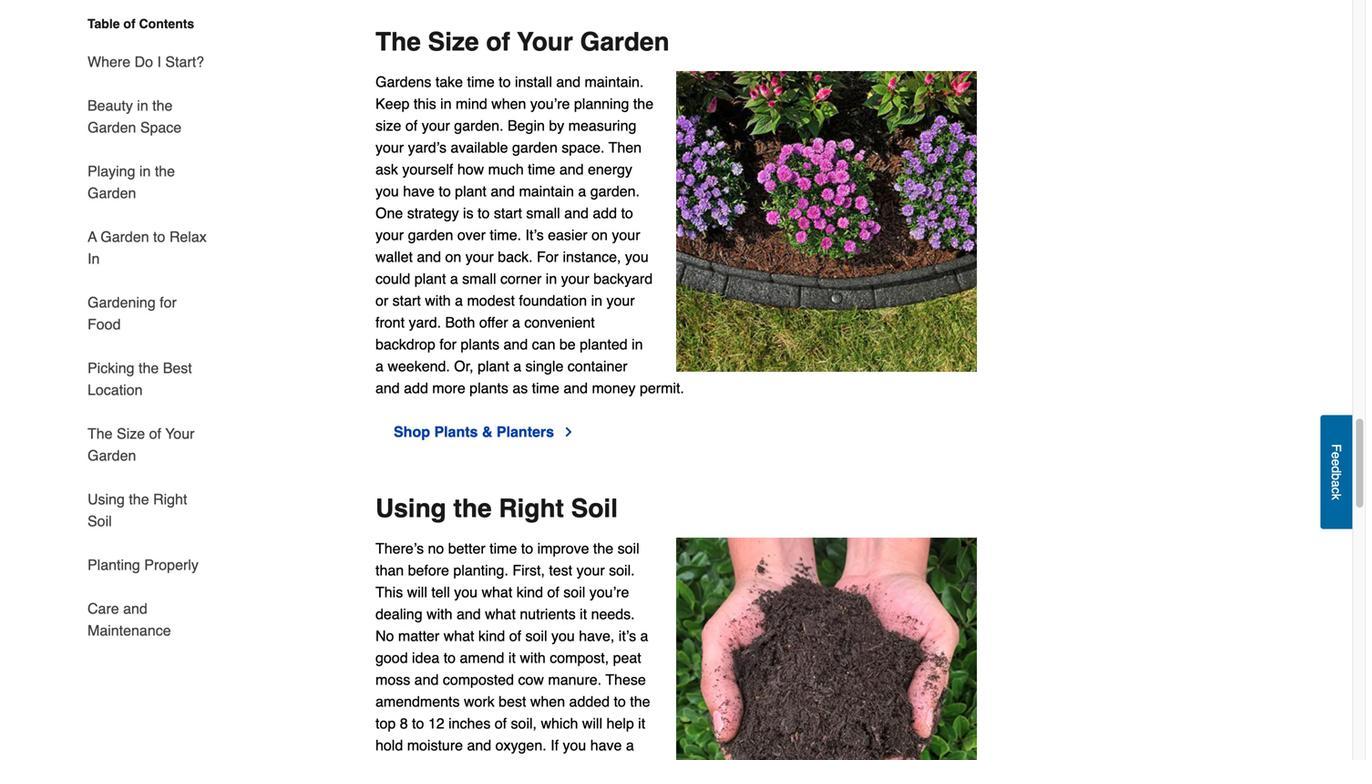 Task type: vqa. For each thing, say whether or not it's contained in the screenshot.
Lo...
no



Task type: describe. For each thing, give the bounding box(es) containing it.
0 vertical spatial the
[[376, 27, 421, 57]]

plants
[[434, 424, 478, 440]]

d
[[1330, 466, 1344, 473]]

and down container
[[564, 380, 588, 397]]

and down idea
[[415, 672, 439, 688]]

front
[[376, 314, 405, 331]]

0 horizontal spatial garden
[[408, 227, 453, 244]]

hold
[[376, 737, 403, 754]]

to right idea
[[444, 650, 456, 667]]

oxygen.
[[496, 737, 547, 754]]

the size of your garden link
[[88, 412, 210, 478]]

and left can
[[504, 336, 528, 353]]

in right this
[[440, 95, 452, 112]]

no
[[376, 628, 394, 645]]

beauty in the garden space link
[[88, 84, 210, 150]]

for inside 'gardens take time to install and maintain. keep this in mind when you're planning the size of your garden. begin by measuring your yard's available garden space. then ask yourself how much time and energy you have to plant and maintain a garden. one strategy is to start small and add to your garden over time. it's easier on your wallet and on your back. for instance, you could plant a small corner in your backyard or start with a modest foundation in your front yard. both offer a convenient backdrop for plants and can be planted in a weekend. or, plant a single container and add more plants as time and money permit.'
[[440, 336, 457, 353]]

0 vertical spatial your
[[517, 27, 573, 57]]

soil left that
[[449, 759, 470, 760]]

food
[[88, 316, 121, 333]]

right inside using the right soil
[[153, 491, 187, 508]]

12
[[428, 715, 445, 732]]

soil down nutrients at the bottom left of the page
[[526, 628, 547, 645]]

and down planting.
[[457, 606, 481, 623]]

time up maintain
[[528, 161, 556, 178]]

and down weekend.
[[376, 380, 400, 397]]

table of contents
[[88, 16, 194, 31]]

&
[[482, 424, 493, 440]]

there's
[[376, 540, 424, 557]]

soil up the soil.
[[618, 540, 640, 557]]

1 horizontal spatial using the right soil
[[376, 494, 618, 523]]

1 horizontal spatial add
[[593, 205, 617, 222]]

to down the energy
[[621, 205, 633, 222]]

it's
[[526, 227, 544, 244]]

test
[[549, 562, 573, 579]]

gardens
[[376, 74, 432, 90]]

care
[[88, 600, 119, 617]]

the inside 'gardens take time to install and maintain. keep this in mind when you're planning the size of your garden. begin by measuring your yard's available garden space. then ask yourself how much time and energy you have to plant and maintain a garden. one strategy is to start small and add to your garden over time. it's easier on your wallet and on your back. for instance, you could plant a small corner in your backyard or start with a modest foundation in your front yard. both offer a convenient backdrop for plants and can be planted in a weekend. or, plant a single container and add more plants as time and money permit.'
[[633, 95, 654, 112]]

to up strategy
[[439, 183, 451, 200]]

1 horizontal spatial using
[[376, 494, 447, 523]]

contents
[[139, 16, 194, 31]]

that
[[475, 759, 499, 760]]

2 vertical spatial plant
[[478, 358, 509, 375]]

of down nutrients at the bottom left of the page
[[509, 628, 522, 645]]

planted
[[580, 336, 628, 353]]

better
[[448, 540, 486, 557]]

shop
[[394, 424, 430, 440]]

relax
[[169, 228, 207, 245]]

soil,
[[511, 715, 537, 732]]

these
[[606, 672, 646, 688]]

much
[[488, 161, 524, 178]]

over
[[458, 227, 486, 244]]

and down "much"
[[491, 183, 515, 200]]

planting
[[88, 557, 140, 573]]

to right 8
[[412, 715, 424, 732]]

yard.
[[409, 314, 441, 331]]

manure.
[[548, 672, 602, 688]]

the up 'better'
[[454, 494, 492, 523]]

in inside playing in the garden
[[139, 163, 151, 180]]

1 horizontal spatial on
[[592, 227, 608, 244]]

more
[[432, 380, 466, 397]]

your up instance,
[[612, 227, 640, 244]]

foundation
[[519, 292, 587, 309]]

good
[[376, 650, 408, 667]]

time inside there's no better time to improve the soil than before planting. first, test your soil. this will tell you what kind of soil you're dealing with and what nutrients it needs. no matter what kind of soil you have, it's a good idea to amend it with compost, peat moss and composted cow manure. these amendments work best when added to the top 8 to 12 inches of soil, which will help it hold moisture and oxygen. if you have a heavy clay soil that sticks tog
[[490, 540, 517, 557]]

and up easier
[[565, 205, 589, 222]]

backdrop
[[376, 336, 436, 353]]

beauty
[[88, 97, 133, 114]]

0 vertical spatial small
[[526, 205, 560, 222]]

available
[[451, 139, 508, 156]]

f e e d b a c k button
[[1321, 415, 1353, 529]]

you right tell
[[454, 584, 478, 601]]

container
[[568, 358, 628, 375]]

if
[[551, 737, 559, 754]]

than
[[376, 562, 404, 579]]

have inside 'gardens take time to install and maintain. keep this in mind when you're planning the size of your garden. begin by measuring your yard's available garden space. then ask yourself how much time and energy you have to plant and maintain a garden. one strategy is to start small and add to your garden over time. it's easier on your wallet and on your back. for instance, you could plant a small corner in your backyard or start with a modest foundation in your front yard. both offer a convenient backdrop for plants and can be planted in a weekend. or, plant a single container and add more plants as time and money permit.'
[[403, 183, 435, 200]]

permit.
[[640, 380, 685, 397]]

of down picking the best location link
[[149, 425, 161, 442]]

8
[[400, 715, 408, 732]]

1 vertical spatial on
[[445, 249, 462, 265]]

planting.
[[453, 562, 509, 579]]

your down one
[[376, 227, 404, 244]]

f e e d b a c k
[[1330, 444, 1344, 500]]

this
[[414, 95, 436, 112]]

heavy
[[376, 759, 415, 760]]

shop plants & planters link
[[394, 421, 576, 443]]

where do i start? link
[[88, 40, 204, 84]]

f
[[1330, 444, 1344, 452]]

to up first,
[[521, 540, 533, 557]]

0 vertical spatial plants
[[461, 336, 500, 353]]

care and maintenance link
[[88, 587, 210, 642]]

of up mind
[[486, 27, 510, 57]]

the inside playing in the garden
[[155, 163, 175, 180]]

2 vertical spatial with
[[520, 650, 546, 667]]

shop plants & planters
[[394, 424, 554, 440]]

in right the planted
[[632, 336, 643, 353]]

best
[[499, 693, 526, 710]]

planning
[[574, 95, 629, 112]]

using the right soil link
[[88, 478, 210, 543]]

when inside 'gardens take time to install and maintain. keep this in mind when you're planning the size of your garden. begin by measuring your yard's available garden space. then ask yourself how much time and energy you have to plant and maintain a garden. one strategy is to start small and add to your garden over time. it's easier on your wallet and on your back. for instance, you could plant a small corner in your backyard or start with a modest foundation in your front yard. both offer a convenient backdrop for plants and can be planted in a weekend. or, plant a single container and add more plants as time and money permit.'
[[492, 95, 526, 112]]

to inside a garden to relax in
[[153, 228, 165, 245]]

in down backyard
[[591, 292, 603, 309]]

1 vertical spatial garden.
[[591, 183, 640, 200]]

0 horizontal spatial will
[[407, 584, 427, 601]]

the down these
[[630, 693, 651, 710]]

where
[[88, 53, 130, 70]]

compost,
[[550, 650, 609, 667]]

playing
[[88, 163, 135, 180]]

of left soil,
[[495, 715, 507, 732]]

cow
[[518, 672, 544, 688]]

time up mind
[[467, 74, 495, 90]]

the inside table of contents 'element'
[[88, 425, 113, 442]]

care and maintenance
[[88, 600, 171, 639]]

size
[[376, 117, 402, 134]]

1 horizontal spatial it
[[580, 606, 587, 623]]

time.
[[490, 227, 522, 244]]

2 e from the top
[[1330, 459, 1344, 466]]

soil inside using the right soil link
[[88, 513, 112, 530]]

single
[[526, 358, 564, 375]]

to left install
[[499, 74, 511, 90]]

nutrients
[[520, 606, 576, 623]]

in inside beauty in the garden space
[[137, 97, 148, 114]]

is
[[463, 205, 474, 222]]

1 vertical spatial plants
[[470, 380, 509, 397]]

or,
[[454, 358, 474, 375]]

both
[[445, 314, 475, 331]]

install
[[515, 74, 552, 90]]

you right 'if'
[[563, 737, 586, 754]]

dealing
[[376, 606, 423, 623]]

table
[[88, 16, 120, 31]]

2 horizontal spatial it
[[638, 715, 646, 732]]

help
[[607, 715, 634, 732]]

1 e from the top
[[1330, 452, 1344, 459]]

garden up maintain.
[[580, 27, 670, 57]]

space
[[140, 119, 182, 136]]

using inside using the right soil
[[88, 491, 125, 508]]

take
[[436, 74, 463, 90]]

garden inside playing in the garden
[[88, 185, 136, 201]]

1 horizontal spatial start
[[494, 205, 522, 222]]

which
[[541, 715, 578, 732]]



Task type: locate. For each thing, give the bounding box(es) containing it.
in up foundation
[[546, 270, 557, 287]]

garden down playing
[[88, 185, 136, 201]]

for
[[537, 249, 559, 265]]

0 vertical spatial on
[[592, 227, 608, 244]]

and down space.
[[560, 161, 584, 178]]

1 horizontal spatial soil
[[571, 494, 618, 523]]

0 horizontal spatial you're
[[530, 95, 570, 112]]

kind down first,
[[517, 584, 543, 601]]

1 horizontal spatial right
[[499, 494, 564, 523]]

0 horizontal spatial right
[[153, 491, 187, 508]]

time down single
[[532, 380, 560, 397]]

0 vertical spatial when
[[492, 95, 526, 112]]

money
[[592, 380, 636, 397]]

garden down strategy
[[408, 227, 453, 244]]

2 vertical spatial what
[[444, 628, 475, 645]]

c
[[1330, 487, 1344, 494]]

garden inside a garden to relax in
[[101, 228, 149, 245]]

1 vertical spatial plant
[[415, 270, 446, 287]]

the down maintain.
[[633, 95, 654, 112]]

yard's
[[408, 139, 447, 156]]

e
[[1330, 452, 1344, 459], [1330, 459, 1344, 466]]

the inside beauty in the garden space
[[152, 97, 173, 114]]

0 horizontal spatial kind
[[479, 628, 505, 645]]

where do i start?
[[88, 53, 204, 70]]

with
[[425, 292, 451, 309], [427, 606, 453, 623], [520, 650, 546, 667]]

kind up amend
[[479, 628, 505, 645]]

it's
[[619, 628, 636, 645]]

your up "yard's" on the top left of page
[[422, 117, 450, 134]]

the down the size of your garden link
[[129, 491, 149, 508]]

0 horizontal spatial the
[[88, 425, 113, 442]]

1 horizontal spatial garden
[[512, 139, 558, 156]]

garden. down the energy
[[591, 183, 640, 200]]

size up take
[[428, 27, 479, 57]]

and right install
[[556, 74, 581, 90]]

of inside 'gardens take time to install and maintain. keep this in mind when you're planning the size of your garden. begin by measuring your yard's available garden space. then ask yourself how much time and energy you have to plant and maintain a garden. one strategy is to start small and add to your garden over time. it's easier on your wallet and on your back. for instance, you could plant a small corner in your backyard or start with a modest foundation in your front yard. both offer a convenient backdrop for plants and can be planted in a weekend. or, plant a single container and add more plants as time and money permit.'
[[406, 117, 418, 134]]

you're inside there's no better time to improve the soil than before planting. first, test your soil. this will tell you what kind of soil you're dealing with and what nutrients it needs. no matter what kind of soil you have, it's a good idea to amend it with compost, peat moss and composted cow manure. these amendments work best when added to the top 8 to 12 inches of soil, which will help it hold moisture and oxygen. if you have a heavy clay soil that sticks tog
[[590, 584, 629, 601]]

in up the 'space'
[[137, 97, 148, 114]]

your down instance,
[[561, 270, 590, 287]]

using the right soil up planting properly
[[88, 491, 187, 530]]

for right gardening
[[160, 294, 177, 311]]

wallet
[[376, 249, 413, 265]]

to up help
[[614, 693, 626, 710]]

e up d
[[1330, 452, 1344, 459]]

0 horizontal spatial size
[[117, 425, 145, 442]]

using
[[88, 491, 125, 508], [376, 494, 447, 523]]

one
[[376, 205, 403, 222]]

right down the size of your garden link
[[153, 491, 187, 508]]

0 vertical spatial size
[[428, 27, 479, 57]]

gardening for food link
[[88, 281, 210, 346]]

right up improve
[[499, 494, 564, 523]]

for
[[160, 294, 177, 311], [440, 336, 457, 353]]

1 vertical spatial garden
[[408, 227, 453, 244]]

modest
[[467, 292, 515, 309]]

instance,
[[563, 249, 621, 265]]

1 horizontal spatial will
[[582, 715, 603, 732]]

1 horizontal spatial the size of your garden
[[376, 27, 670, 57]]

a garden to relax in
[[88, 228, 207, 267]]

before
[[408, 562, 449, 579]]

1 vertical spatial have
[[590, 737, 622, 754]]

1 horizontal spatial size
[[428, 27, 479, 57]]

size down "location" in the bottom left of the page
[[117, 425, 145, 442]]

you down 'ask'
[[376, 183, 399, 200]]

for inside gardening for food
[[160, 294, 177, 311]]

garden inside beauty in the garden space
[[88, 119, 136, 136]]

and up that
[[467, 737, 492, 754]]

0 horizontal spatial for
[[160, 294, 177, 311]]

1 horizontal spatial small
[[526, 205, 560, 222]]

it up have, on the left of the page
[[580, 606, 587, 623]]

planting properly link
[[88, 543, 199, 587]]

and right the wallet
[[417, 249, 441, 265]]

energy
[[588, 161, 633, 178]]

then
[[609, 139, 642, 156]]

0 horizontal spatial using
[[88, 491, 125, 508]]

1 vertical spatial kind
[[479, 628, 505, 645]]

or
[[376, 292, 389, 309]]

moisture
[[407, 737, 463, 754]]

of up nutrients at the bottom left of the page
[[547, 584, 560, 601]]

time up planting.
[[490, 540, 517, 557]]

of right "size"
[[406, 117, 418, 134]]

gardening for food
[[88, 294, 177, 333]]

convenient
[[525, 314, 595, 331]]

no
[[428, 540, 444, 557]]

easier
[[548, 227, 588, 244]]

1 vertical spatial for
[[440, 336, 457, 353]]

location
[[88, 382, 143, 398]]

0 horizontal spatial it
[[509, 650, 516, 667]]

0 horizontal spatial garden.
[[454, 117, 504, 134]]

0 vertical spatial with
[[425, 292, 451, 309]]

the size of your garden inside table of contents 'element'
[[88, 425, 195, 464]]

size
[[428, 27, 479, 57], [117, 425, 145, 442]]

1 horizontal spatial for
[[440, 336, 457, 353]]

gardening
[[88, 294, 156, 311]]

mind
[[456, 95, 488, 112]]

will down "added"
[[582, 715, 603, 732]]

using the right soil up 'better'
[[376, 494, 618, 523]]

top
[[376, 715, 396, 732]]

maintenance
[[88, 622, 171, 639]]

right
[[153, 491, 187, 508], [499, 494, 564, 523]]

in
[[440, 95, 452, 112], [137, 97, 148, 114], [139, 163, 151, 180], [546, 270, 557, 287], [591, 292, 603, 309], [632, 336, 643, 353]]

be
[[560, 336, 576, 353]]

0 horizontal spatial small
[[462, 270, 496, 287]]

the up the soil.
[[593, 540, 614, 557]]

when up which
[[530, 693, 565, 710]]

the inside using the right soil
[[129, 491, 149, 508]]

work
[[464, 693, 495, 710]]

with inside 'gardens take time to install and maintain. keep this in mind when you're planning the size of your garden. begin by measuring your yard's available garden space. then ask yourself how much time and energy you have to plant and maintain a garden. one strategy is to start small and add to your garden over time. it's easier on your wallet and on your back. for instance, you could plant a small corner in your backyard or start with a modest foundation in your front yard. both offer a convenient backdrop for plants and can be planted in a weekend. or, plant a single container and add more plants as time and money permit.'
[[425, 292, 451, 309]]

picking
[[88, 360, 135, 377]]

0 vertical spatial add
[[593, 205, 617, 222]]

0 vertical spatial kind
[[517, 584, 543, 601]]

2 vertical spatial it
[[638, 715, 646, 732]]

on
[[592, 227, 608, 244], [445, 249, 462, 265]]

with up cow
[[520, 650, 546, 667]]

maintain
[[519, 183, 574, 200]]

start right or
[[393, 292, 421, 309]]

0 horizontal spatial add
[[404, 380, 428, 397]]

1 vertical spatial the size of your garden
[[88, 425, 195, 464]]

1 vertical spatial it
[[509, 650, 516, 667]]

1 vertical spatial add
[[404, 380, 428, 397]]

idea
[[412, 650, 440, 667]]

the size of your garden down "location" in the bottom left of the page
[[88, 425, 195, 464]]

the down the 'space'
[[155, 163, 175, 180]]

garden right a
[[101, 228, 149, 245]]

add down the energy
[[593, 205, 617, 222]]

clay
[[419, 759, 445, 760]]

1 vertical spatial when
[[530, 693, 565, 710]]

using up there's
[[376, 494, 447, 523]]

have down yourself
[[403, 183, 435, 200]]

strategy
[[407, 205, 459, 222]]

using up planting
[[88, 491, 125, 508]]

0 horizontal spatial start
[[393, 292, 421, 309]]

a inside button
[[1330, 480, 1344, 487]]

have,
[[579, 628, 615, 645]]

0 horizontal spatial your
[[165, 425, 195, 442]]

0 vertical spatial will
[[407, 584, 427, 601]]

best
[[163, 360, 192, 377]]

1 horizontal spatial kind
[[517, 584, 543, 601]]

using the right soil
[[88, 491, 187, 530], [376, 494, 618, 523]]

e up b in the right bottom of the page
[[1330, 459, 1344, 466]]

and inside care and maintenance
[[123, 600, 148, 617]]

for down both
[[440, 336, 457, 353]]

added
[[569, 693, 610, 710]]

how
[[457, 161, 484, 178]]

0 vertical spatial what
[[482, 584, 513, 601]]

plant down how
[[455, 183, 487, 200]]

have down help
[[590, 737, 622, 754]]

a
[[88, 228, 97, 245]]

garden
[[580, 27, 670, 57], [88, 119, 136, 136], [88, 185, 136, 201], [101, 228, 149, 245], [88, 447, 136, 464]]

your down picking the best location link
[[165, 425, 195, 442]]

on up instance,
[[592, 227, 608, 244]]

1 vertical spatial with
[[427, 606, 453, 623]]

peat
[[613, 650, 642, 667]]

0 horizontal spatial the size of your garden
[[88, 425, 195, 464]]

you're up by
[[530, 95, 570, 112]]

the size of your garden
[[376, 27, 670, 57], [88, 425, 195, 464]]

when
[[492, 95, 526, 112], [530, 693, 565, 710]]

with up yard.
[[425, 292, 451, 309]]

will
[[407, 584, 427, 601], [582, 715, 603, 732]]

picking the best location
[[88, 360, 192, 398]]

you down nutrients at the bottom left of the page
[[552, 628, 575, 645]]

and up maintenance
[[123, 600, 148, 617]]

you up backyard
[[625, 249, 649, 265]]

matter
[[398, 628, 440, 645]]

to right is
[[478, 205, 490, 222]]

1 vertical spatial the
[[88, 425, 113, 442]]

1 horizontal spatial the
[[376, 27, 421, 57]]

size inside the size of your garden
[[117, 425, 145, 442]]

what
[[482, 584, 513, 601], [485, 606, 516, 623], [444, 628, 475, 645]]

1 vertical spatial will
[[582, 715, 603, 732]]

space.
[[562, 139, 605, 156]]

1 vertical spatial what
[[485, 606, 516, 623]]

corner
[[500, 270, 542, 287]]

soil up planting
[[88, 513, 112, 530]]

you're up needs.
[[590, 584, 629, 601]]

first,
[[513, 562, 545, 579]]

0 vertical spatial garden
[[512, 139, 558, 156]]

0 vertical spatial you're
[[530, 95, 570, 112]]

plant right could
[[415, 270, 446, 287]]

0 horizontal spatial soil
[[88, 513, 112, 530]]

needs.
[[591, 606, 635, 623]]

0 vertical spatial garden.
[[454, 117, 504, 134]]

0 vertical spatial start
[[494, 205, 522, 222]]

it right amend
[[509, 650, 516, 667]]

1 vertical spatial size
[[117, 425, 145, 442]]

a pair of hands holding brown compost. image
[[676, 538, 977, 760]]

garden inside the size of your garden
[[88, 447, 136, 464]]

0 horizontal spatial on
[[445, 249, 462, 265]]

add down weekend.
[[404, 380, 428, 397]]

using the right soil inside table of contents 'element'
[[88, 491, 187, 530]]

sticks
[[503, 759, 539, 760]]

1 horizontal spatial you're
[[590, 584, 629, 601]]

your
[[422, 117, 450, 134], [376, 139, 404, 156], [376, 227, 404, 244], [612, 227, 640, 244], [466, 249, 494, 265], [561, 270, 590, 287], [607, 292, 635, 309], [577, 562, 605, 579]]

1 vertical spatial your
[[165, 425, 195, 442]]

0 vertical spatial the size of your garden
[[376, 27, 670, 57]]

1 vertical spatial start
[[393, 292, 421, 309]]

when inside there's no better time to improve the soil than before planting. first, test your soil. this will tell you what kind of soil you're dealing with and what nutrients it needs. no matter what kind of soil you have, it's a good idea to amend it with compost, peat moss and composted cow manure. these amendments work best when added to the top 8 to 12 inches of soil, which will help it hold moisture and oxygen. if you have a heavy clay soil that sticks tog
[[530, 693, 565, 710]]

a
[[578, 183, 586, 200], [450, 270, 458, 287], [455, 292, 463, 309], [512, 314, 520, 331], [376, 358, 384, 375], [513, 358, 522, 375], [1330, 480, 1344, 487], [640, 628, 649, 645], [626, 737, 634, 754]]

when up begin
[[492, 95, 526, 112]]

small up "modest"
[[462, 270, 496, 287]]

1 vertical spatial small
[[462, 270, 496, 287]]

1 horizontal spatial when
[[530, 693, 565, 710]]

as
[[513, 380, 528, 397]]

ask
[[376, 161, 398, 178]]

the inside picking the best location
[[139, 360, 159, 377]]

0 vertical spatial for
[[160, 294, 177, 311]]

add
[[593, 205, 617, 222], [404, 380, 428, 397]]

your down backyard
[[607, 292, 635, 309]]

garden down "location" in the bottom left of the page
[[88, 447, 136, 464]]

you're inside 'gardens take time to install and maintain. keep this in mind when you're planning the size of your garden. begin by measuring your yard's available garden space. then ask yourself how much time and energy you have to plant and maintain a garden. one strategy is to start small and add to your garden over time. it's easier on your wallet and on your back. for instance, you could plant a small corner in your backyard or start with a modest foundation in your front yard. both offer a convenient backdrop for plants and can be planted in a weekend. or, plant a single container and add more plants as time and money permit.'
[[530, 95, 570, 112]]

purple and pink bedding plants in a flower bed with brown mulch and black landscape edging. image
[[676, 71, 977, 372]]

have inside there's no better time to improve the soil than before planting. first, test your soil. this will tell you what kind of soil you're dealing with and what nutrients it needs. no matter what kind of soil you have, it's a good idea to amend it with compost, peat moss and composted cow manure. these amendments work best when added to the top 8 to 12 inches of soil, which will help it hold moisture and oxygen. if you have a heavy clay soil that sticks tog
[[590, 737, 622, 754]]

your down over
[[466, 249, 494, 265]]

soil down test
[[564, 584, 586, 601]]

start up time.
[[494, 205, 522, 222]]

properly
[[144, 557, 199, 573]]

the left best
[[139, 360, 159, 377]]

begin
[[508, 117, 545, 134]]

the up the gardens
[[376, 27, 421, 57]]

table of contents element
[[73, 15, 210, 642]]

inches
[[449, 715, 491, 732]]

planters
[[497, 424, 554, 440]]

0 vertical spatial have
[[403, 183, 435, 200]]

your down "size"
[[376, 139, 404, 156]]

1 vertical spatial you're
[[590, 584, 629, 601]]

plant right or,
[[478, 358, 509, 375]]

i
[[157, 53, 161, 70]]

garden down begin
[[512, 139, 558, 156]]

weekend.
[[388, 358, 450, 375]]

1 horizontal spatial garden.
[[591, 183, 640, 200]]

the size of your garden up install
[[376, 27, 670, 57]]

soil
[[571, 494, 618, 523], [88, 513, 112, 530]]

chevron right image
[[562, 425, 576, 440]]

0 vertical spatial it
[[580, 606, 587, 623]]

of right table on the top left
[[123, 16, 136, 31]]

it right help
[[638, 715, 646, 732]]

your inside the size of your garden
[[165, 425, 195, 442]]

1 horizontal spatial your
[[517, 27, 573, 57]]

1 horizontal spatial have
[[590, 737, 622, 754]]

0 vertical spatial plant
[[455, 183, 487, 200]]

your inside there's no better time to improve the soil than before planting. first, test your soil. this will tell you what kind of soil you're dealing with and what nutrients it needs. no matter what kind of soil you have, it's a good idea to amend it with compost, peat moss and composted cow manure. these amendments work best when added to the top 8 to 12 inches of soil, which will help it hold moisture and oxygen. if you have a heavy clay soil that sticks tog
[[577, 562, 605, 579]]

this
[[376, 584, 403, 601]]

amend
[[460, 650, 505, 667]]

improve
[[538, 540, 589, 557]]

playing in the garden link
[[88, 150, 210, 215]]

0 horizontal spatial using the right soil
[[88, 491, 187, 530]]

0 horizontal spatial when
[[492, 95, 526, 112]]

composted
[[443, 672, 514, 688]]

by
[[549, 117, 565, 134]]

0 horizontal spatial have
[[403, 183, 435, 200]]



